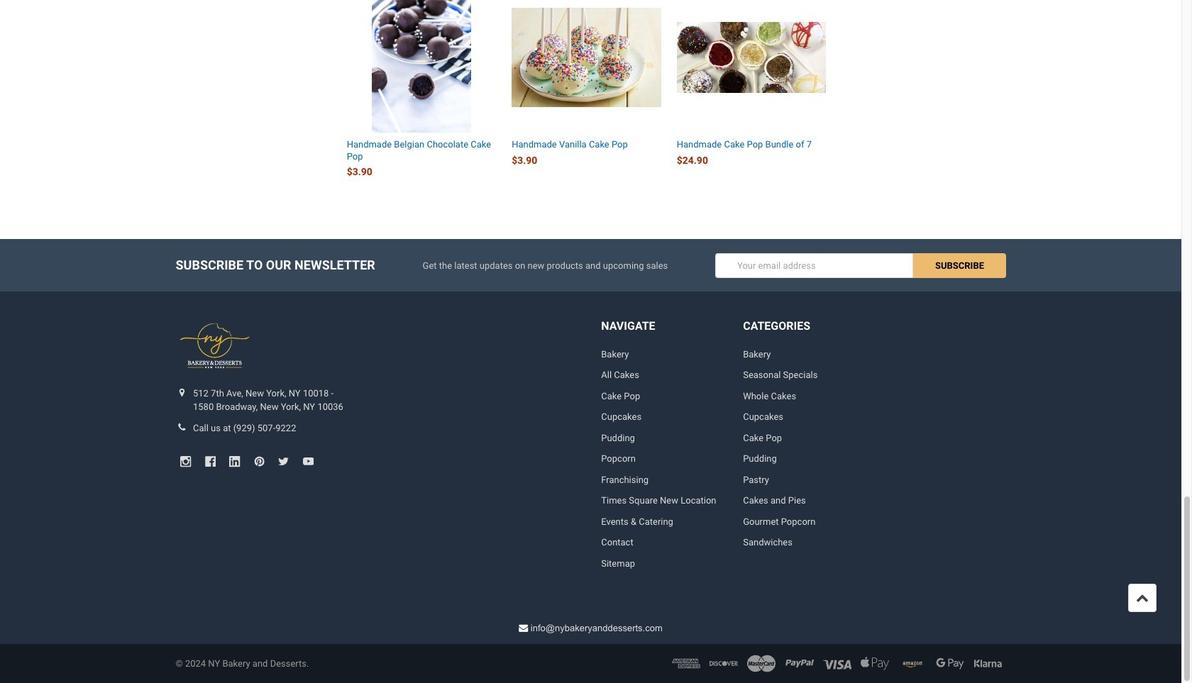 Task type: locate. For each thing, give the bounding box(es) containing it.
0 vertical spatial li image
[[172, 388, 192, 397]]

handmade belgian chocolate cake pop image
[[347, 0, 496, 132]]

1 vertical spatial li image
[[172, 423, 192, 432]]

li image
[[172, 388, 192, 397], [172, 423, 192, 432]]

2 li image from the top
[[172, 423, 192, 432]]

None submit
[[914, 253, 1006, 278]]

footer
[[0, 240, 1182, 684]]

1 li image from the top
[[172, 388, 192, 397]]

handmade vanilla cake pop image
[[512, 8, 661, 107]]

top of page image
[[1136, 592, 1149, 605]]

envelope image
[[519, 624, 528, 633]]

ny bakery and desserts image
[[176, 320, 254, 373]]



Task type: describe. For each thing, give the bounding box(es) containing it.
handmade cake pop bundle of 7 image
[[677, 22, 826, 93]]

Your email address email field
[[716, 253, 914, 278]]



Task type: vqa. For each thing, say whether or not it's contained in the screenshot.
NY Bakery and Desserts image
yes



